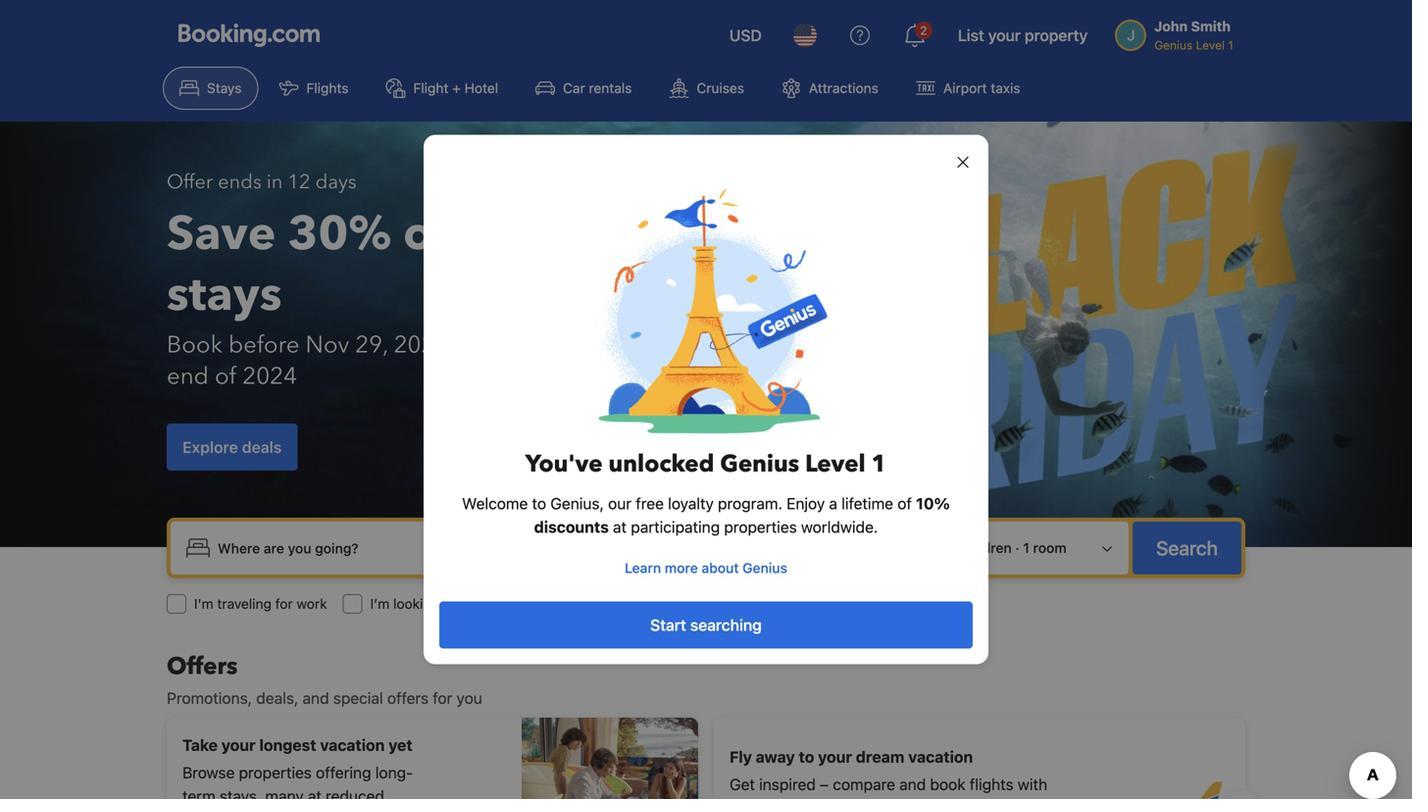 Task type: describe. For each thing, give the bounding box(es) containing it.
flexibility
[[730, 799, 792, 799]]

yet
[[388, 736, 412, 755]]

at inside take your longest vacation yet browse properties offering long- term stays, many at reduce
[[308, 787, 322, 799]]

i'm
[[194, 596, 213, 612]]

learn
[[625, 560, 661, 576]]

attractions link
[[765, 67, 895, 110]]

10%
[[916, 494, 950, 513]]

car rentals link
[[519, 67, 649, 110]]

2023
[[394, 329, 448, 361]]

book
[[930, 775, 965, 794]]

take
[[182, 736, 218, 755]]

car
[[563, 80, 585, 96]]

hotel
[[464, 80, 498, 96]]

flight + hotel link
[[369, 67, 515, 110]]

special
[[333, 689, 383, 707]]

a
[[829, 494, 837, 513]]

12
[[288, 169, 310, 196]]

offer ends in 12 days save 30% or more on stays book before nov 29, 2023 – stay anytime before the end of 2024
[[167, 169, 720, 393]]

1 inside button
[[1023, 540, 1030, 556]]

date for check-in date
[[652, 540, 682, 556]]

browse
[[182, 763, 235, 782]]

or
[[403, 202, 452, 266]]

offer
[[167, 169, 213, 196]]

inspired
[[759, 775, 816, 794]]

work
[[297, 596, 327, 612]]

2 adults · 0 children · 1 room
[[884, 540, 1067, 556]]

1 inside dialog
[[871, 448, 887, 480]]

start searching
[[650, 616, 762, 634]]

1 · from the left
[[939, 540, 943, 556]]

start
[[650, 616, 686, 634]]

get
[[730, 775, 755, 794]]

away
[[756, 748, 795, 766]]

take your longest vacation yet browse properties offering long- term stays, many at reduce
[[182, 736, 413, 799]]

learn more about genius link
[[439, 551, 973, 586]]

many
[[265, 787, 304, 799]]

flight
[[413, 80, 449, 96]]

29,
[[355, 329, 388, 361]]

nov
[[305, 329, 349, 361]]

term
[[182, 787, 215, 799]]

check-in date button
[[582, 530, 690, 566]]

fly away to your dream vacation image
[[1092, 739, 1230, 799]]

i'm traveling for work
[[194, 596, 327, 612]]

booking.com image
[[178, 24, 320, 47]]

in inside the check-in date button
[[637, 540, 648, 556]]

deals
[[242, 438, 282, 456]]

taxis
[[991, 80, 1020, 96]]

save
[[167, 202, 276, 266]]

you
[[456, 689, 482, 707]]

i'm looking for flights
[[370, 596, 503, 612]]

check-in date
[[590, 540, 682, 556]]

to inside you've unlocked genius level 1 dialog
[[532, 494, 546, 513]]

– inside fly away to your dream vacation get inspired – compare and book flights with flexibility
[[820, 775, 829, 794]]

cruises
[[697, 80, 744, 96]]

room
[[1033, 540, 1067, 556]]

cruises link
[[652, 67, 761, 110]]

stays,
[[220, 787, 261, 799]]

worldwide.
[[801, 518, 878, 536]]

anytime
[[517, 329, 603, 361]]

2 · from the left
[[1015, 540, 1019, 556]]

i'm
[[370, 596, 390, 612]]

airport
[[943, 80, 987, 96]]

lifetime
[[841, 494, 893, 513]]

adults
[[896, 540, 936, 556]]

for inside offers promotions, deals, and special offers for you
[[433, 689, 452, 707]]

genius inside learn more about genius link
[[742, 560, 787, 576]]

check- for out
[[710, 540, 757, 556]]

0 vertical spatial flights
[[464, 596, 503, 612]]

start searching button
[[439, 602, 973, 649]]

rentals
[[589, 80, 632, 96]]

2
[[884, 540, 892, 556]]

enjoy
[[787, 494, 825, 513]]

with
[[1018, 775, 1047, 794]]

properties inside you've unlocked genius level 1 dialog
[[724, 518, 797, 536]]

date for check-out date
[[781, 540, 812, 556]]

properties inside take your longest vacation yet browse properties offering long- term stays, many at reduce
[[239, 763, 312, 782]]

dream
[[856, 748, 905, 766]]

check- for in
[[590, 540, 637, 556]]

0
[[947, 540, 956, 556]]

on
[[594, 202, 653, 266]]

children
[[959, 540, 1012, 556]]

more inside learn more about genius link
[[665, 560, 698, 576]]



Task type: locate. For each thing, give the bounding box(es) containing it.
0 horizontal spatial flights
[[464, 596, 503, 612]]

list your property
[[958, 26, 1088, 45]]

and right the deals,
[[303, 689, 329, 707]]

1 vertical spatial to
[[799, 748, 814, 766]]

for for looking
[[443, 596, 460, 612]]

before left the on the top of page
[[609, 329, 680, 361]]

1 horizontal spatial check-
[[710, 540, 757, 556]]

– left stay
[[454, 329, 464, 361]]

at right many
[[308, 787, 322, 799]]

0 vertical spatial at
[[613, 518, 627, 536]]

airport taxis link
[[899, 67, 1037, 110]]

more right or
[[463, 202, 582, 266]]

+
[[452, 80, 461, 96]]

book
[[167, 329, 222, 361]]

flights right looking
[[464, 596, 503, 612]]

and inside offers promotions, deals, and special offers for you
[[303, 689, 329, 707]]

0 horizontal spatial to
[[532, 494, 546, 513]]

1 up lifetime
[[871, 448, 887, 480]]

region containing take your longest vacation yet
[[151, 710, 1261, 799]]

in up learn
[[637, 540, 648, 556]]

out
[[757, 540, 778, 556]]

0 horizontal spatial of
[[215, 360, 237, 393]]

for left you
[[433, 689, 452, 707]]

flight + hotel
[[413, 80, 498, 96]]

our
[[608, 494, 632, 513]]

1 check- from the left
[[590, 540, 637, 556]]

0 horizontal spatial in
[[266, 169, 283, 196]]

vacation inside take your longest vacation yet browse properties offering long- term stays, many at reduce
[[320, 736, 385, 755]]

2 date from the left
[[781, 540, 812, 556]]

of
[[215, 360, 237, 393], [897, 494, 912, 513]]

about
[[702, 560, 739, 576]]

0 vertical spatial in
[[266, 169, 283, 196]]

your right take
[[221, 736, 256, 755]]

flights
[[464, 596, 503, 612], [970, 775, 1013, 794]]

0 vertical spatial genius
[[720, 448, 799, 480]]

1 horizontal spatial before
[[609, 329, 680, 361]]

genius
[[720, 448, 799, 480], [742, 560, 787, 576]]

and inside fly away to your dream vacation get inspired – compare and book flights with flexibility
[[899, 775, 926, 794]]

2 check- from the left
[[710, 540, 757, 556]]

for left work
[[275, 596, 293, 612]]

1 vertical spatial in
[[637, 540, 648, 556]]

unlocked
[[608, 448, 714, 480]]

searching
[[690, 616, 762, 634]]

explore deals
[[182, 438, 282, 456]]

check- up learn
[[590, 540, 637, 556]]

deals,
[[256, 689, 298, 707]]

properties up many
[[239, 763, 312, 782]]

to
[[532, 494, 546, 513], [799, 748, 814, 766]]

your
[[988, 26, 1021, 45], [221, 736, 256, 755], [818, 748, 852, 766]]

1 horizontal spatial in
[[637, 540, 648, 556]]

to right the away
[[799, 748, 814, 766]]

search
[[1156, 536, 1218, 559]]

vacation up offering
[[320, 736, 385, 755]]

0 horizontal spatial vacation
[[320, 736, 385, 755]]

the
[[686, 329, 720, 361]]

learn more about genius
[[625, 560, 787, 576]]

0 vertical spatial more
[[463, 202, 582, 266]]

fly
[[730, 748, 752, 766]]

check-out date
[[710, 540, 812, 556]]

1 horizontal spatial properties
[[724, 518, 797, 536]]

explore deals link
[[167, 424, 297, 471]]

welcome to genius, our free loyalty program. enjoy a lifetime of
[[462, 494, 916, 513]]

you've unlocked genius level 1
[[525, 448, 887, 480]]

at participating properties worldwide.
[[609, 518, 878, 536]]

to left genius,
[[532, 494, 546, 513]]

0 horizontal spatial ·
[[939, 540, 943, 556]]

0 horizontal spatial before
[[228, 329, 300, 361]]

0 horizontal spatial and
[[303, 689, 329, 707]]

your up compare
[[818, 748, 852, 766]]

days
[[315, 169, 357, 196]]

for
[[275, 596, 293, 612], [443, 596, 460, 612], [433, 689, 452, 707]]

· left 0
[[939, 540, 943, 556]]

compare
[[833, 775, 895, 794]]

and left book
[[899, 775, 926, 794]]

1 vertical spatial –
[[820, 775, 829, 794]]

1 horizontal spatial 1
[[1023, 540, 1030, 556]]

you've unlocked genius level 1 dialog
[[400, 111, 1012, 688]]

10% discounts
[[534, 494, 950, 536]]

of inside offer ends in 12 days save 30% or more on stays book before nov 29, 2023 – stay anytime before the end of 2024
[[215, 360, 237, 393]]

0 horizontal spatial more
[[463, 202, 582, 266]]

longest
[[259, 736, 316, 755]]

0 vertical spatial –
[[454, 329, 464, 361]]

1 before from the left
[[228, 329, 300, 361]]

1 horizontal spatial to
[[799, 748, 814, 766]]

2024
[[242, 360, 297, 393]]

offers
[[387, 689, 429, 707]]

of left '10%'
[[897, 494, 912, 513]]

property
[[1025, 26, 1088, 45]]

1 vertical spatial genius
[[742, 560, 787, 576]]

1 vertical spatial flights
[[970, 775, 1013, 794]]

1 date from the left
[[652, 540, 682, 556]]

1 vertical spatial more
[[665, 560, 698, 576]]

more inside offer ends in 12 days save 30% or more on stays book before nov 29, 2023 – stay anytime before the end of 2024
[[463, 202, 582, 266]]

stays
[[207, 80, 242, 96]]

check- down at participating properties worldwide.
[[710, 540, 757, 556]]

1 vertical spatial properties
[[239, 763, 312, 782]]

stays link
[[163, 67, 258, 110]]

1 vertical spatial 1
[[1023, 540, 1030, 556]]

0 horizontal spatial at
[[308, 787, 322, 799]]

1 horizontal spatial ·
[[1015, 540, 1019, 556]]

1 left room
[[1023, 540, 1030, 556]]

your right list at the top
[[988, 26, 1021, 45]]

properties up check-out date at the bottom
[[724, 518, 797, 536]]

vacation inside fly away to your dream vacation get inspired – compare and book flights with flexibility
[[908, 748, 973, 766]]

– inside offer ends in 12 days save 30% or more on stays book before nov 29, 2023 – stay anytime before the end of 2024
[[454, 329, 464, 361]]

1 vertical spatial and
[[899, 775, 926, 794]]

0 vertical spatial to
[[532, 494, 546, 513]]

0 horizontal spatial –
[[454, 329, 464, 361]]

stays
[[167, 263, 282, 327]]

search button
[[1133, 522, 1241, 575]]

1 horizontal spatial at
[[613, 518, 627, 536]]

you've
[[525, 448, 603, 480]]

0 vertical spatial and
[[303, 689, 329, 707]]

loyalty
[[668, 494, 714, 513]]

2 horizontal spatial your
[[988, 26, 1021, 45]]

more
[[463, 202, 582, 266], [665, 560, 698, 576]]

0 vertical spatial properties
[[724, 518, 797, 536]]

0 horizontal spatial properties
[[239, 763, 312, 782]]

long-
[[375, 763, 413, 782]]

your inside take your longest vacation yet browse properties offering long- term stays, many at reduce
[[221, 736, 256, 755]]

date
[[652, 540, 682, 556], [781, 540, 812, 556]]

level
[[805, 448, 866, 480]]

1 horizontal spatial flights
[[970, 775, 1013, 794]]

1 vertical spatial of
[[897, 494, 912, 513]]

airport taxis
[[943, 80, 1020, 96]]

date right out
[[781, 540, 812, 556]]

1 horizontal spatial more
[[665, 560, 698, 576]]

in inside offer ends in 12 days save 30% or more on stays book before nov 29, 2023 – stay anytime before the end of 2024
[[266, 169, 283, 196]]

vacation up book
[[908, 748, 973, 766]]

1
[[871, 448, 887, 480], [1023, 540, 1030, 556]]

ends
[[218, 169, 262, 196]]

your for take
[[221, 736, 256, 755]]

your for list
[[988, 26, 1021, 45]]

flights
[[306, 80, 349, 96]]

at down our at the bottom left of the page
[[613, 518, 627, 536]]

1 horizontal spatial vacation
[[908, 748, 973, 766]]

1 horizontal spatial –
[[820, 775, 829, 794]]

looking
[[393, 596, 439, 612]]

take your longest vacation yet image
[[522, 718, 698, 799]]

before left the nov
[[228, 329, 300, 361]]

genius down out
[[742, 560, 787, 576]]

offering
[[316, 763, 371, 782]]

1 vertical spatial at
[[308, 787, 322, 799]]

1 horizontal spatial date
[[781, 540, 812, 556]]

30%
[[288, 202, 391, 266]]

list
[[958, 26, 984, 45]]

0 horizontal spatial your
[[221, 736, 256, 755]]

flights left with
[[970, 775, 1013, 794]]

1 horizontal spatial and
[[899, 775, 926, 794]]

0 horizontal spatial 1
[[871, 448, 887, 480]]

car rentals
[[563, 80, 632, 96]]

discounts
[[534, 518, 609, 536]]

your inside fly away to your dream vacation get inspired – compare and book flights with flexibility
[[818, 748, 852, 766]]

in left 12
[[266, 169, 283, 196]]

at inside you've unlocked genius level 1 dialog
[[613, 518, 627, 536]]

for right looking
[[443, 596, 460, 612]]

0 vertical spatial 1
[[871, 448, 887, 480]]

offers promotions, deals, and special offers for you
[[167, 651, 482, 707]]

0 horizontal spatial date
[[652, 540, 682, 556]]

participating
[[631, 518, 720, 536]]

0 vertical spatial of
[[215, 360, 237, 393]]

free
[[636, 494, 664, 513]]

· right children at the right of the page
[[1015, 540, 1019, 556]]

traveling
[[217, 596, 272, 612]]

offers
[[167, 651, 238, 683]]

2 before from the left
[[609, 329, 680, 361]]

0 horizontal spatial check-
[[590, 540, 637, 556]]

region
[[151, 710, 1261, 799]]

program.
[[718, 494, 782, 513]]

flights link
[[262, 67, 365, 110]]

stay
[[470, 329, 512, 361]]

more right learn
[[665, 560, 698, 576]]

of right the end
[[215, 360, 237, 393]]

·
[[939, 540, 943, 556], [1015, 540, 1019, 556]]

explore
[[182, 438, 238, 456]]

genius up program.
[[720, 448, 799, 480]]

1 horizontal spatial of
[[897, 494, 912, 513]]

– right inspired
[[820, 775, 829, 794]]

your inside list your property link
[[988, 26, 1021, 45]]

check-
[[590, 540, 637, 556], [710, 540, 757, 556]]

fly away to your dream vacation get inspired – compare and book flights with flexibility
[[730, 748, 1047, 799]]

flights inside fly away to your dream vacation get inspired – compare and book flights with flexibility
[[970, 775, 1013, 794]]

1 horizontal spatial your
[[818, 748, 852, 766]]

of inside you've unlocked genius level 1 dialog
[[897, 494, 912, 513]]

to inside fly away to your dream vacation get inspired – compare and book flights with flexibility
[[799, 748, 814, 766]]

check-out date button
[[702, 530, 820, 566]]

for for traveling
[[275, 596, 293, 612]]

date down participating
[[652, 540, 682, 556]]



Task type: vqa. For each thing, say whether or not it's contained in the screenshot.
VACATION
yes



